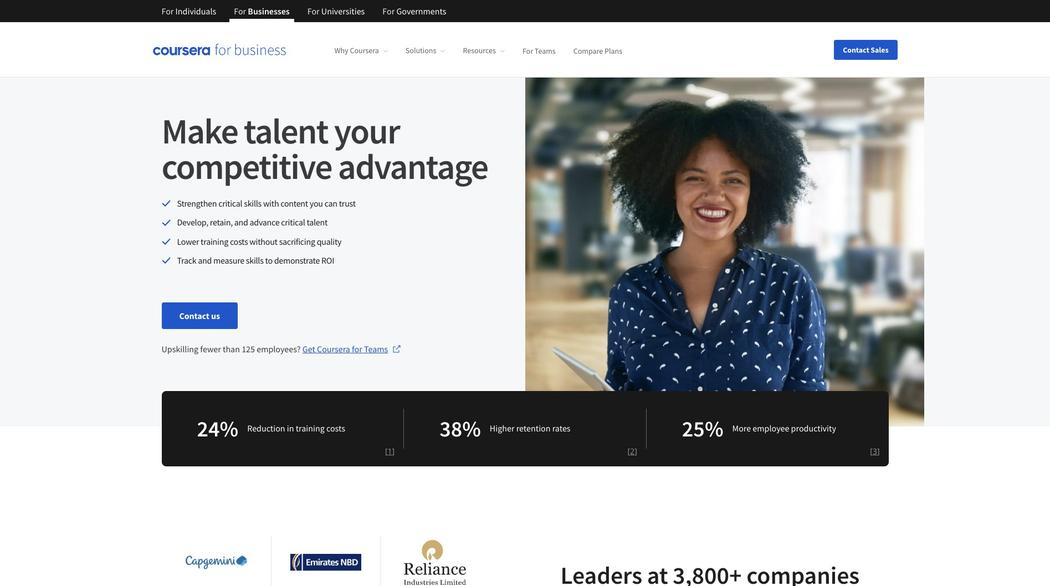Task type: locate. For each thing, give the bounding box(es) containing it.
3 ] from the left
[[877, 446, 880, 456]]

content
[[281, 198, 308, 209]]

[ for 25%
[[870, 446, 873, 456]]

quality
[[317, 236, 342, 247]]

1 vertical spatial and
[[198, 255, 212, 266]]

for teams
[[523, 46, 556, 56]]

2 ] from the left
[[635, 446, 637, 456]]

3 [ from the left
[[870, 446, 873, 456]]

emirates logo image
[[290, 554, 361, 571]]

contact inside button
[[843, 45, 869, 55]]

2 horizontal spatial [
[[870, 446, 873, 456]]

0 vertical spatial critical
[[218, 198, 242, 209]]

compare
[[573, 46, 603, 56]]

contact sales
[[843, 45, 889, 55]]

coursera
[[350, 46, 379, 56], [317, 343, 350, 354]]

0 vertical spatial skills
[[244, 198, 262, 209]]

1 vertical spatial coursera
[[317, 343, 350, 354]]

for left governments
[[383, 6, 395, 17]]

for left businesses
[[234, 6, 246, 17]]

for for governments
[[383, 6, 395, 17]]

costs right in
[[326, 423, 345, 434]]

get coursera for teams
[[302, 343, 388, 354]]

0 vertical spatial talent
[[244, 109, 328, 153]]

critical down content
[[281, 217, 305, 228]]

higher retention rates
[[490, 423, 571, 434]]

reduction in training costs
[[247, 423, 345, 434]]

and right track
[[198, 255, 212, 266]]

resources
[[463, 46, 496, 56]]

measure
[[213, 255, 244, 266]]

0 vertical spatial teams
[[535, 46, 556, 56]]

1
[[388, 446, 392, 456]]

in
[[287, 423, 294, 434]]

1 vertical spatial contact
[[179, 310, 209, 321]]

track
[[177, 255, 196, 266]]

businesses
[[248, 6, 290, 17]]

reliance logo image
[[404, 540, 466, 585]]

with
[[263, 198, 279, 209]]

2
[[630, 446, 635, 456]]

[
[[385, 446, 388, 456], [628, 446, 630, 456], [870, 446, 873, 456]]

0 horizontal spatial training
[[201, 236, 228, 247]]

roi
[[321, 255, 334, 266]]

advantage
[[338, 144, 488, 188]]

1 horizontal spatial training
[[296, 423, 325, 434]]

your
[[334, 109, 400, 153]]

training
[[201, 236, 228, 247], [296, 423, 325, 434]]

]
[[392, 446, 395, 456], [635, 446, 637, 456], [877, 446, 880, 456]]

make talent your competitive advantage
[[162, 109, 488, 188]]

0 horizontal spatial teams
[[364, 343, 388, 354]]

teams right for
[[364, 343, 388, 354]]

why
[[334, 46, 348, 56]]

1 horizontal spatial and
[[234, 217, 248, 228]]

contact for contact us
[[179, 310, 209, 321]]

costs
[[230, 236, 248, 247], [326, 423, 345, 434]]

0 horizontal spatial [
[[385, 446, 388, 456]]

contact us
[[179, 310, 220, 321]]

to
[[265, 255, 273, 266]]

critical
[[218, 198, 242, 209], [281, 217, 305, 228]]

1 horizontal spatial critical
[[281, 217, 305, 228]]

0 vertical spatial coursera
[[350, 46, 379, 56]]

teams left compare
[[535, 46, 556, 56]]

25%
[[682, 415, 724, 443]]

plans
[[605, 46, 622, 56]]

0 horizontal spatial costs
[[230, 236, 248, 247]]

1 vertical spatial skills
[[246, 255, 264, 266]]

0 horizontal spatial contact
[[179, 310, 209, 321]]

0 vertical spatial contact
[[843, 45, 869, 55]]

lower
[[177, 236, 199, 247]]

0 horizontal spatial and
[[198, 255, 212, 266]]

universities
[[321, 6, 365, 17]]

training right in
[[296, 423, 325, 434]]

for left individuals
[[162, 6, 174, 17]]

] for 25%
[[877, 446, 880, 456]]

teams
[[535, 46, 556, 56], [364, 343, 388, 354]]

than
[[223, 343, 240, 354]]

coursera right why at top
[[350, 46, 379, 56]]

coursera for business image
[[153, 44, 286, 55]]

1 horizontal spatial ]
[[635, 446, 637, 456]]

for
[[352, 343, 362, 354]]

1 horizontal spatial costs
[[326, 423, 345, 434]]

rates
[[552, 423, 571, 434]]

and right retain,
[[234, 217, 248, 228]]

contact left sales
[[843, 45, 869, 55]]

1 [ from the left
[[385, 446, 388, 456]]

1 horizontal spatial contact
[[843, 45, 869, 55]]

1 vertical spatial training
[[296, 423, 325, 434]]

1 horizontal spatial [
[[628, 446, 630, 456]]

[ 3 ]
[[870, 446, 880, 456]]

2 horizontal spatial ]
[[877, 446, 880, 456]]

2 [ from the left
[[628, 446, 630, 456]]

0 horizontal spatial critical
[[218, 198, 242, 209]]

critical up retain,
[[218, 198, 242, 209]]

contact for contact sales
[[843, 45, 869, 55]]

trust
[[339, 198, 356, 209]]

training down retain,
[[201, 236, 228, 247]]

[ for 24%
[[385, 446, 388, 456]]

compare plans link
[[573, 46, 622, 56]]

1 ] from the left
[[392, 446, 395, 456]]

fewer
[[200, 343, 221, 354]]

banner navigation
[[153, 0, 455, 22]]

costs up measure
[[230, 236, 248, 247]]

3
[[873, 446, 877, 456]]

coursera left for
[[317, 343, 350, 354]]

for governments
[[383, 6, 446, 17]]

and
[[234, 217, 248, 228], [198, 255, 212, 266]]

more employee productivity
[[732, 423, 836, 434]]

strengthen
[[177, 198, 217, 209]]

0 horizontal spatial ]
[[392, 446, 395, 456]]

skills left with
[[244, 198, 262, 209]]

for
[[162, 6, 174, 17], [234, 6, 246, 17], [307, 6, 320, 17], [383, 6, 395, 17], [523, 46, 533, 56]]

0 vertical spatial and
[[234, 217, 248, 228]]

1 vertical spatial talent
[[307, 217, 328, 228]]

skills left to
[[246, 255, 264, 266]]

talent
[[244, 109, 328, 153], [307, 217, 328, 228]]

why coursera link
[[334, 46, 388, 56]]

38%
[[440, 415, 481, 443]]

for for individuals
[[162, 6, 174, 17]]

contact
[[843, 45, 869, 55], [179, 310, 209, 321]]

contact left us
[[179, 310, 209, 321]]

skills
[[244, 198, 262, 209], [246, 255, 264, 266]]

get
[[302, 343, 315, 354]]

1 vertical spatial teams
[[364, 343, 388, 354]]

employees?
[[257, 343, 301, 354]]

for left universities
[[307, 6, 320, 17]]

coursera for get
[[317, 343, 350, 354]]



Task type: vqa. For each thing, say whether or not it's contained in the screenshot.


Task type: describe. For each thing, give the bounding box(es) containing it.
lower training costs without sacrificing quality
[[177, 236, 342, 247]]

for for businesses
[[234, 6, 246, 17]]

for individuals
[[162, 6, 216, 17]]

0 vertical spatial training
[[201, 236, 228, 247]]

contact us link
[[162, 302, 238, 329]]

[ 1 ]
[[385, 446, 395, 456]]

without
[[250, 236, 278, 247]]

productivity
[[791, 423, 836, 434]]

[ for 38%
[[628, 446, 630, 456]]

make
[[162, 109, 238, 153]]

why coursera
[[334, 46, 379, 56]]

] for 24%
[[392, 446, 395, 456]]

us
[[211, 310, 220, 321]]

advance
[[250, 217, 280, 228]]

] for 38%
[[635, 446, 637, 456]]

strengthen critical skills with content you can trust
[[177, 198, 356, 209]]

competitive
[[162, 144, 332, 188]]

retention
[[516, 423, 551, 434]]

employee
[[753, 423, 789, 434]]

for right resources "link"
[[523, 46, 533, 56]]

for businesses
[[234, 6, 290, 17]]

1 vertical spatial costs
[[326, 423, 345, 434]]

1 horizontal spatial teams
[[535, 46, 556, 56]]

resources link
[[463, 46, 505, 56]]

sacrificing
[[279, 236, 315, 247]]

track and measure skills to demonstrate roi
[[177, 255, 334, 266]]

0 vertical spatial costs
[[230, 236, 248, 247]]

demonstrate
[[274, 255, 320, 266]]

solutions link
[[406, 46, 445, 56]]

talent inside make talent your competitive advantage
[[244, 109, 328, 153]]

coursera for why
[[350, 46, 379, 56]]

develop,
[[177, 217, 208, 228]]

you
[[310, 198, 323, 209]]

solutions
[[406, 46, 436, 56]]

develop, retain, and advance critical talent
[[177, 217, 328, 228]]

upskilling fewer than 125 employees?
[[162, 343, 302, 354]]

for for universities
[[307, 6, 320, 17]]

1 vertical spatial critical
[[281, 217, 305, 228]]

can
[[325, 198, 337, 209]]

capgemini logo image
[[186, 556, 247, 569]]

get coursera for teams link
[[302, 342, 401, 356]]

24%
[[197, 415, 238, 443]]

compare plans
[[573, 46, 622, 56]]

individuals
[[175, 6, 216, 17]]

reduction
[[247, 423, 285, 434]]

for universities
[[307, 6, 365, 17]]

upskilling
[[162, 343, 199, 354]]

governments
[[396, 6, 446, 17]]

for teams link
[[523, 46, 556, 56]]

[ 2 ]
[[628, 446, 637, 456]]

higher
[[490, 423, 515, 434]]

sales
[[871, 45, 889, 55]]

125
[[242, 343, 255, 354]]

retain,
[[210, 217, 233, 228]]

contact sales button
[[834, 40, 898, 60]]

more
[[732, 423, 751, 434]]



